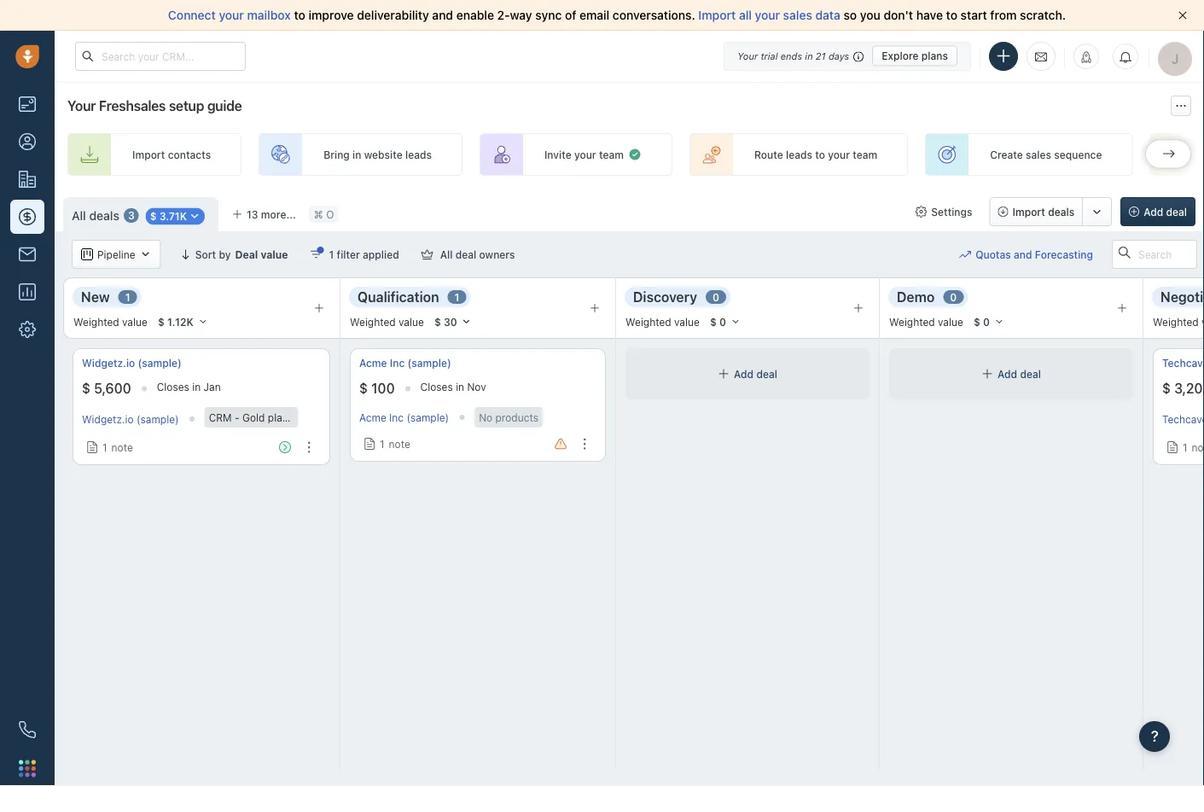 Task type: describe. For each thing, give the bounding box(es) containing it.
value for discovery
[[674, 316, 700, 328]]

explore plans link
[[872, 46, 958, 66]]

owners
[[479, 248, 515, 260]]

close image
[[1179, 11, 1187, 20]]

container_wx8msf4aqz5i3rn1 image for add deal
[[718, 368, 730, 380]]

$ 0 button for demo
[[966, 312, 1012, 331]]

weighted value for new
[[73, 316, 148, 328]]

qualification
[[358, 289, 439, 305]]

import contacts link
[[67, 133, 242, 176]]

$ 5,600
[[82, 380, 131, 397]]

no
[[479, 411, 493, 423]]

1 acme inc (sample) from the top
[[359, 357, 451, 369]]

2 inc from the top
[[389, 411, 404, 423]]

add for discovery
[[734, 368, 754, 380]]

by
[[219, 248, 231, 260]]

pipeline button
[[72, 240, 161, 269]]

and inside 'link'
[[1014, 248, 1032, 260]]

2-
[[497, 8, 510, 22]]

create
[[990, 148, 1023, 160]]

freshworks switcher image
[[19, 760, 36, 777]]

all deals link
[[72, 207, 119, 224]]

your trial ends in 21 days
[[737, 50, 849, 61]]

crm - gold plan monthly (sample)
[[209, 411, 375, 423]]

improve
[[309, 8, 354, 22]]

deal
[[235, 248, 258, 260]]

(sample) down closes in jan
[[136, 413, 179, 425]]

you
[[860, 8, 881, 22]]

weighted v button
[[1152, 307, 1204, 333]]

add deal for demo
[[998, 368, 1041, 380]]

don't
[[884, 8, 913, 22]]

weighted v
[[1153, 316, 1204, 328]]

import contacts
[[132, 148, 211, 160]]

container_wx8msf4aqz5i3rn1 image inside 1 filter applied button
[[310, 248, 322, 260]]

weighted value for qualification
[[350, 316, 424, 328]]

add deal inside 'button'
[[1144, 206, 1187, 218]]

route leads to your team
[[754, 148, 877, 160]]

(sample) down closes in nov
[[407, 411, 449, 423]]

bring in website leads
[[324, 148, 432, 160]]

in for closes in nov
[[456, 381, 464, 393]]

demo
[[897, 289, 935, 305]]

nov
[[467, 381, 486, 393]]

add deal for discovery
[[734, 368, 777, 380]]

container_wx8msf4aqz5i3rn1 image inside invite your team link
[[628, 148, 642, 161]]

1 left not
[[1183, 441, 1188, 453]]

sort by deal value
[[195, 248, 288, 260]]

bring
[[324, 148, 350, 160]]

days
[[829, 50, 849, 61]]

2 techcave link from the top
[[1162, 413, 1204, 425]]

ends
[[781, 50, 802, 61]]

0 horizontal spatial sales
[[783, 8, 812, 22]]

Search field
[[1112, 240, 1197, 269]]

invite your team
[[544, 148, 624, 160]]

quotas and forecasting
[[976, 248, 1093, 260]]

connect
[[168, 8, 216, 22]]

5,600
[[94, 380, 131, 397]]

weighted value for demo
[[889, 316, 963, 328]]

forecasting
[[1035, 248, 1093, 260]]

email image
[[1035, 49, 1047, 63]]

1 right new
[[125, 291, 130, 303]]

note for $ 100
[[389, 438, 410, 450]]

invite your team link
[[480, 133, 672, 176]]

1 down 100
[[380, 438, 385, 450]]

products
[[495, 411, 539, 423]]

container_wx8msf4aqz5i3rn1 image for settings
[[915, 206, 927, 218]]

import for import deals
[[1013, 206, 1045, 218]]

new
[[81, 289, 110, 305]]

1 inc from the top
[[390, 357, 405, 369]]

guide
[[207, 98, 242, 114]]

explore
[[882, 50, 919, 62]]

2 techcave from the top
[[1162, 413, 1204, 425]]

monthly
[[291, 411, 330, 423]]

closes for $ 5,600
[[157, 381, 189, 393]]

deal inside 'button'
[[1166, 206, 1187, 218]]

your left 'mailbox'
[[219, 8, 244, 22]]

value for qualification
[[399, 316, 424, 328]]

jan
[[204, 381, 221, 393]]

add deal button
[[1121, 197, 1196, 226]]

no products
[[479, 411, 539, 423]]

sync
[[535, 8, 562, 22]]

plans
[[922, 50, 948, 62]]

⌘
[[314, 208, 323, 220]]

contacts
[[168, 148, 211, 160]]

your inside 'link'
[[828, 148, 850, 160]]

settings button
[[907, 197, 981, 226]]

weighted inside popup button
[[1153, 316, 1199, 328]]

quotas
[[976, 248, 1011, 260]]

plan
[[268, 411, 288, 423]]

$ inside dropdown button
[[150, 210, 157, 222]]

all deal owners
[[440, 248, 515, 260]]

value for new
[[122, 316, 148, 328]]

1 acme inc (sample) link from the top
[[359, 356, 451, 371]]

in for bring in website leads
[[353, 148, 361, 160]]

container_wx8msf4aqz5i3rn1 image inside the quotas and forecasting 'link'
[[959, 248, 971, 260]]

100
[[371, 380, 395, 397]]

closes in nov
[[420, 381, 486, 393]]

1 note for $ 100
[[380, 438, 410, 450]]

your for your trial ends in 21 days
[[737, 50, 758, 61]]

all deals 3
[[72, 208, 135, 222]]

value for demo
[[938, 316, 963, 328]]

(sample) up closes in jan
[[138, 357, 182, 369]]

1 leads from the left
[[405, 148, 432, 160]]

add inside 'button'
[[1144, 206, 1163, 218]]

import deals button
[[990, 197, 1083, 226]]

2 widgetz.io from the top
[[82, 413, 134, 425]]

more...
[[261, 208, 296, 220]]

$ 3.71k button
[[141, 206, 210, 226]]

1 widgetz.io from the top
[[82, 357, 135, 369]]

1 not
[[1183, 441, 1204, 453]]

your freshsales setup guide
[[67, 98, 242, 114]]

route leads to your team link
[[690, 133, 908, 176]]

have
[[916, 8, 943, 22]]

applied
[[363, 248, 399, 260]]

$ 1.12k
[[158, 316, 194, 328]]

$ 3,200
[[1162, 380, 1204, 397]]

0 vertical spatial import
[[698, 8, 736, 22]]

invite
[[544, 148, 572, 160]]



Task type: locate. For each thing, give the bounding box(es) containing it.
0 vertical spatial acme inc (sample) link
[[359, 356, 451, 371]]

0 vertical spatial techcave link
[[1162, 356, 1204, 371]]

leads
[[405, 148, 432, 160], [786, 148, 812, 160]]

1 vertical spatial all
[[440, 248, 453, 260]]

$ 30
[[434, 316, 457, 328]]

note down 100
[[389, 438, 410, 450]]

1 horizontal spatial all
[[440, 248, 453, 260]]

0 horizontal spatial team
[[599, 148, 624, 160]]

0 vertical spatial widgetz.io (sample) link
[[82, 356, 182, 371]]

3,200
[[1174, 380, 1204, 397]]

$ 0
[[710, 316, 726, 328], [974, 316, 990, 328]]

0 vertical spatial your
[[737, 50, 758, 61]]

1 vertical spatial sales
[[1026, 148, 1051, 160]]

2 leads from the left
[[786, 148, 812, 160]]

0
[[713, 291, 719, 303], [950, 291, 957, 303], [719, 316, 726, 328], [983, 316, 990, 328]]

(sample)
[[138, 357, 182, 369], [408, 357, 451, 369], [407, 411, 449, 423], [333, 411, 375, 423], [136, 413, 179, 425]]

way
[[510, 8, 532, 22]]

discovery
[[633, 289, 697, 305]]

1 horizontal spatial note
[[389, 438, 410, 450]]

container_wx8msf4aqz5i3rn1 image inside all deal owners button
[[421, 248, 433, 260]]

weighted value
[[73, 316, 148, 328], [350, 316, 424, 328], [626, 316, 700, 328], [889, 316, 963, 328]]

3 weighted value from the left
[[626, 316, 700, 328]]

1 horizontal spatial sales
[[1026, 148, 1051, 160]]

0 horizontal spatial import
[[132, 148, 165, 160]]

deliverability
[[357, 8, 429, 22]]

deals left 3
[[89, 208, 119, 222]]

1 horizontal spatial add deal
[[998, 368, 1041, 380]]

0 horizontal spatial container_wx8msf4aqz5i3rn1 image
[[86, 441, 98, 453]]

0 horizontal spatial add deal
[[734, 368, 777, 380]]

to right the route
[[815, 148, 825, 160]]

phone image
[[19, 721, 36, 738]]

widgetz.io (sample) up 5,600
[[82, 357, 182, 369]]

0 horizontal spatial leads
[[405, 148, 432, 160]]

and
[[432, 8, 453, 22], [1014, 248, 1032, 260]]

21
[[816, 50, 826, 61]]

1 closes from the left
[[157, 381, 189, 393]]

sales right the create
[[1026, 148, 1051, 160]]

sales left data
[[783, 8, 812, 22]]

1 widgetz.io (sample) from the top
[[82, 357, 182, 369]]

1 horizontal spatial import
[[698, 8, 736, 22]]

Search your CRM... text field
[[75, 42, 246, 71]]

in left the nov at top left
[[456, 381, 464, 393]]

1 down $ 5,600
[[102, 441, 107, 453]]

your for your freshsales setup guide
[[67, 98, 96, 114]]

deals up forecasting
[[1048, 206, 1075, 218]]

1 $ 0 from the left
[[710, 316, 726, 328]]

1.12k
[[167, 316, 194, 328]]

acme inc (sample) down 100
[[359, 411, 449, 423]]

2 acme inc (sample) from the top
[[359, 411, 449, 423]]

1 vertical spatial import
[[132, 148, 165, 160]]

1 vertical spatial widgetz.io (sample) link
[[82, 413, 179, 425]]

1 inside button
[[329, 248, 334, 260]]

in left jan
[[192, 381, 201, 393]]

1 horizontal spatial deals
[[1048, 206, 1075, 218]]

4 weighted value from the left
[[889, 316, 963, 328]]

3 weighted from the left
[[626, 316, 671, 328]]

deals inside import deals button
[[1048, 206, 1075, 218]]

1 horizontal spatial $ 0 button
[[966, 312, 1012, 331]]

0 horizontal spatial deals
[[89, 208, 119, 222]]

weighted down discovery
[[626, 316, 671, 328]]

$
[[150, 210, 157, 222], [158, 316, 165, 328], [434, 316, 441, 328], [710, 316, 717, 328], [974, 316, 980, 328], [82, 380, 90, 397], [359, 380, 368, 397], [1162, 380, 1171, 397]]

trial
[[761, 50, 778, 61]]

weighted for demo
[[889, 316, 935, 328]]

all for deal
[[440, 248, 453, 260]]

2 vertical spatial import
[[1013, 206, 1045, 218]]

closes
[[157, 381, 189, 393], [420, 381, 453, 393]]

(sample) down $ 100
[[333, 411, 375, 423]]

widgetz.io (sample) down 5,600
[[82, 413, 179, 425]]

all
[[72, 208, 86, 222], [440, 248, 453, 260]]

1 weighted from the left
[[73, 316, 119, 328]]

widgetz.io (sample)
[[82, 357, 182, 369], [82, 413, 179, 425]]

of
[[565, 8, 576, 22]]

widgetz.io up $ 5,600
[[82, 357, 135, 369]]

0 horizontal spatial $ 0
[[710, 316, 726, 328]]

o
[[326, 208, 334, 220]]

phone element
[[10, 713, 44, 747]]

deals for all
[[89, 208, 119, 222]]

1 vertical spatial acme inc (sample)
[[359, 411, 449, 423]]

1 vertical spatial your
[[67, 98, 96, 114]]

start
[[961, 8, 987, 22]]

0 horizontal spatial to
[[294, 8, 305, 22]]

1 vertical spatial techcave link
[[1162, 413, 1204, 425]]

2 $ 0 button from the left
[[966, 312, 1012, 331]]

0 vertical spatial sales
[[783, 8, 812, 22]]

import
[[698, 8, 736, 22], [132, 148, 165, 160], [1013, 206, 1045, 218]]

1 horizontal spatial 1 note
[[380, 438, 410, 450]]

weighted down qualification
[[350, 316, 396, 328]]

1 vertical spatial inc
[[389, 411, 404, 423]]

import inside import deals button
[[1013, 206, 1045, 218]]

weighted down demo
[[889, 316, 935, 328]]

scratch.
[[1020, 8, 1066, 22]]

v
[[1202, 316, 1204, 328]]

all for deals
[[72, 208, 86, 222]]

1 horizontal spatial container_wx8msf4aqz5i3rn1 image
[[718, 368, 730, 380]]

acme up $ 100
[[359, 357, 387, 369]]

and left enable
[[432, 8, 453, 22]]

weighted for discovery
[[626, 316, 671, 328]]

0 horizontal spatial closes
[[157, 381, 189, 393]]

your right the route
[[828, 148, 850, 160]]

1 weighted value from the left
[[73, 316, 148, 328]]

note for $ 5,600
[[111, 441, 133, 453]]

1 vertical spatial and
[[1014, 248, 1032, 260]]

13 more... button
[[223, 202, 305, 226]]

enable
[[456, 8, 494, 22]]

import inside the import contacts link
[[132, 148, 165, 160]]

all left owners
[[440, 248, 453, 260]]

1 vertical spatial acme
[[359, 411, 386, 423]]

in right bring
[[353, 148, 361, 160]]

sequence
[[1054, 148, 1102, 160]]

acme inc (sample) up 100
[[359, 357, 451, 369]]

1 filter applied
[[329, 248, 399, 260]]

route
[[754, 148, 783, 160]]

weighted value down new
[[73, 316, 148, 328]]

1 horizontal spatial your
[[737, 50, 758, 61]]

2 weighted value from the left
[[350, 316, 424, 328]]

weighted for new
[[73, 316, 119, 328]]

website
[[364, 148, 403, 160]]

1 note
[[380, 438, 410, 450], [102, 441, 133, 453]]

connect your mailbox to improve deliverability and enable 2-way sync of email conversations. import all your sales data so you don't have to start from scratch.
[[168, 8, 1066, 22]]

0 vertical spatial and
[[432, 8, 453, 22]]

import left the contacts
[[132, 148, 165, 160]]

1 horizontal spatial leads
[[786, 148, 812, 160]]

1 techcave from the top
[[1162, 357, 1204, 369]]

0 horizontal spatial 1 note
[[102, 441, 133, 453]]

$ 3.71k button
[[146, 208, 205, 225]]

$ 0 for discovery
[[710, 316, 726, 328]]

1 left filter
[[329, 248, 334, 260]]

0 vertical spatial techcave
[[1162, 357, 1204, 369]]

container_wx8msf4aqz5i3rn1 image
[[915, 206, 927, 218], [718, 368, 730, 380], [86, 441, 98, 453]]

so
[[844, 8, 857, 22]]

add
[[1144, 206, 1163, 218], [734, 368, 754, 380], [998, 368, 1017, 380]]

2 acme from the top
[[359, 411, 386, 423]]

leads right the route
[[786, 148, 812, 160]]

all left 3
[[72, 208, 86, 222]]

1 horizontal spatial closes
[[420, 381, 453, 393]]

weighted value down demo
[[889, 316, 963, 328]]

0 vertical spatial widgetz.io
[[82, 357, 135, 369]]

2 closes from the left
[[420, 381, 453, 393]]

your right all at the top right of the page
[[755, 8, 780, 22]]

widgetz.io (sample) link up 5,600
[[82, 356, 182, 371]]

-
[[235, 411, 239, 423]]

5 weighted from the left
[[1153, 316, 1199, 328]]

0 vertical spatial container_wx8msf4aqz5i3rn1 image
[[915, 206, 927, 218]]

3
[[128, 210, 135, 222]]

import left all at the top right of the page
[[698, 8, 736, 22]]

0 vertical spatial acme
[[359, 357, 387, 369]]

container_wx8msf4aqz5i3rn1 image inside $ 3.71k button
[[189, 210, 201, 222]]

weighted down negotia
[[1153, 316, 1199, 328]]

pipeline
[[97, 248, 135, 260]]

deal inside button
[[456, 248, 476, 260]]

2 widgetz.io (sample) link from the top
[[82, 413, 179, 425]]

0 horizontal spatial note
[[111, 441, 133, 453]]

container_wx8msf4aqz5i3rn1 image
[[628, 148, 642, 161], [189, 210, 201, 222], [81, 248, 93, 260], [140, 248, 152, 260], [310, 248, 322, 260], [421, 248, 433, 260], [959, 248, 971, 260], [981, 368, 993, 380], [364, 438, 376, 450], [1167, 441, 1179, 453]]

quotas and forecasting link
[[959, 240, 1110, 269]]

2 team from the left
[[853, 148, 877, 160]]

from
[[990, 8, 1017, 22]]

1 horizontal spatial add
[[998, 368, 1017, 380]]

⌘ o
[[314, 208, 334, 220]]

weighted value for discovery
[[626, 316, 700, 328]]

create sales sequence
[[990, 148, 1102, 160]]

your right invite
[[574, 148, 596, 160]]

data
[[815, 8, 841, 22]]

widgetz.io down $ 5,600
[[82, 413, 134, 425]]

2 acme inc (sample) link from the top
[[359, 411, 449, 423]]

to right 'mailbox'
[[294, 8, 305, 22]]

1 horizontal spatial to
[[815, 148, 825, 160]]

0 vertical spatial inc
[[390, 357, 405, 369]]

to left start
[[946, 8, 958, 22]]

0 vertical spatial all
[[72, 208, 86, 222]]

gold
[[242, 411, 265, 423]]

0 horizontal spatial $ 0 button
[[702, 312, 748, 331]]

0 horizontal spatial and
[[432, 8, 453, 22]]

sort
[[195, 248, 216, 260]]

1 vertical spatial container_wx8msf4aqz5i3rn1 image
[[718, 368, 730, 380]]

2 $ 0 from the left
[[974, 316, 990, 328]]

1 horizontal spatial and
[[1014, 248, 1032, 260]]

2 horizontal spatial to
[[946, 8, 958, 22]]

import up the 'quotas and forecasting'
[[1013, 206, 1045, 218]]

2 horizontal spatial container_wx8msf4aqz5i3rn1 image
[[915, 206, 927, 218]]

0 horizontal spatial your
[[67, 98, 96, 114]]

1 $ 0 button from the left
[[702, 312, 748, 331]]

inc down 100
[[389, 411, 404, 423]]

acme inc (sample) link up 100
[[359, 356, 451, 371]]

add for demo
[[998, 368, 1017, 380]]

1 note for $ 5,600
[[102, 441, 133, 453]]

in left 21
[[805, 50, 813, 61]]

1 note down 5,600
[[102, 441, 133, 453]]

closes in jan
[[157, 381, 221, 393]]

team inside 'link'
[[853, 148, 877, 160]]

techcave
[[1162, 357, 1204, 369], [1162, 413, 1204, 425]]

(sample) up closes in nov
[[408, 357, 451, 369]]

$ 100
[[359, 380, 395, 397]]

import all your sales data link
[[698, 8, 844, 22]]

1 team from the left
[[599, 148, 624, 160]]

13
[[247, 208, 258, 220]]

create sales sequence link
[[925, 133, 1133, 176]]

email
[[580, 8, 610, 22]]

1 filter applied button
[[299, 240, 410, 269]]

2 weighted from the left
[[350, 316, 396, 328]]

to inside 'link'
[[815, 148, 825, 160]]

1 vertical spatial widgetz.io
[[82, 413, 134, 425]]

2 horizontal spatial add deal
[[1144, 206, 1187, 218]]

inc up 100
[[390, 357, 405, 369]]

1 up $ 30 button
[[454, 291, 460, 303]]

1 vertical spatial widgetz.io (sample)
[[82, 413, 179, 425]]

import deals group
[[990, 197, 1112, 226]]

leads right website
[[405, 148, 432, 160]]

crm
[[209, 411, 232, 423]]

your
[[737, 50, 758, 61], [67, 98, 96, 114]]

widgetz.io
[[82, 357, 135, 369], [82, 413, 134, 425]]

1 widgetz.io (sample) link from the top
[[82, 356, 182, 371]]

your left trial
[[737, 50, 758, 61]]

techcave up $ 3,200
[[1162, 357, 1204, 369]]

1 acme from the top
[[359, 357, 387, 369]]

note down 5,600
[[111, 441, 133, 453]]

in for closes in jan
[[192, 381, 201, 393]]

weighted for qualification
[[350, 316, 396, 328]]

weighted value down discovery
[[626, 316, 700, 328]]

0 horizontal spatial add
[[734, 368, 754, 380]]

in
[[805, 50, 813, 61], [353, 148, 361, 160], [192, 381, 201, 393], [456, 381, 464, 393]]

1 techcave link from the top
[[1162, 356, 1204, 371]]

techcave link up 1 not
[[1162, 413, 1204, 425]]

1 note down 100
[[380, 438, 410, 450]]

acme down $ 100
[[359, 411, 386, 423]]

and right "quotas"
[[1014, 248, 1032, 260]]

1 horizontal spatial team
[[853, 148, 877, 160]]

mailbox
[[247, 8, 291, 22]]

to
[[294, 8, 305, 22], [946, 8, 958, 22], [815, 148, 825, 160]]

$ 30 button
[[427, 312, 479, 331]]

bring in website leads link
[[259, 133, 463, 176]]

4 weighted from the left
[[889, 316, 935, 328]]

0 horizontal spatial all
[[72, 208, 86, 222]]

import deals
[[1013, 206, 1075, 218]]

conversations.
[[613, 8, 695, 22]]

0 vertical spatial widgetz.io (sample)
[[82, 357, 182, 369]]

0 vertical spatial acme inc (sample)
[[359, 357, 451, 369]]

weighted down new
[[73, 316, 119, 328]]

your left "freshsales"
[[67, 98, 96, 114]]

widgetz.io (sample) link down 5,600
[[82, 413, 179, 425]]

2 horizontal spatial add
[[1144, 206, 1163, 218]]

import for import contacts
[[132, 148, 165, 160]]

weighted value down qualification
[[350, 316, 424, 328]]

techcave up 1 not
[[1162, 413, 1204, 425]]

2 horizontal spatial import
[[1013, 206, 1045, 218]]

closes for $ 100
[[420, 381, 453, 393]]

deals for import
[[1048, 206, 1075, 218]]

connect your mailbox link
[[168, 8, 294, 22]]

3.71k
[[159, 210, 187, 222]]

all inside button
[[440, 248, 453, 260]]

1 vertical spatial techcave
[[1162, 413, 1204, 425]]

closes left jan
[[157, 381, 189, 393]]

closes left the nov at top left
[[420, 381, 453, 393]]

filter
[[337, 248, 360, 260]]

1 horizontal spatial $ 0
[[974, 316, 990, 328]]

not
[[1192, 441, 1204, 453]]

$ 1.12k button
[[150, 312, 216, 331]]

all
[[739, 8, 752, 22]]

sales
[[783, 8, 812, 22], [1026, 148, 1051, 160]]

acme inc (sample) link down 100
[[359, 411, 449, 423]]

1 vertical spatial acme inc (sample) link
[[359, 411, 449, 423]]

$ 0 button for discovery
[[702, 312, 748, 331]]

container_wx8msf4aqz5i3rn1 image inside settings popup button
[[915, 206, 927, 218]]

techcave link up $ 3,200
[[1162, 356, 1204, 371]]

2 vertical spatial container_wx8msf4aqz5i3rn1 image
[[86, 441, 98, 453]]

$ 0 for demo
[[974, 316, 990, 328]]

setup
[[169, 98, 204, 114]]

2 widgetz.io (sample) from the top
[[82, 413, 179, 425]]

leads inside 'link'
[[786, 148, 812, 160]]

$ inside button
[[434, 316, 441, 328]]



Task type: vqa. For each thing, say whether or not it's contained in the screenshot.
top 'Acme Inc (sample)' link
yes



